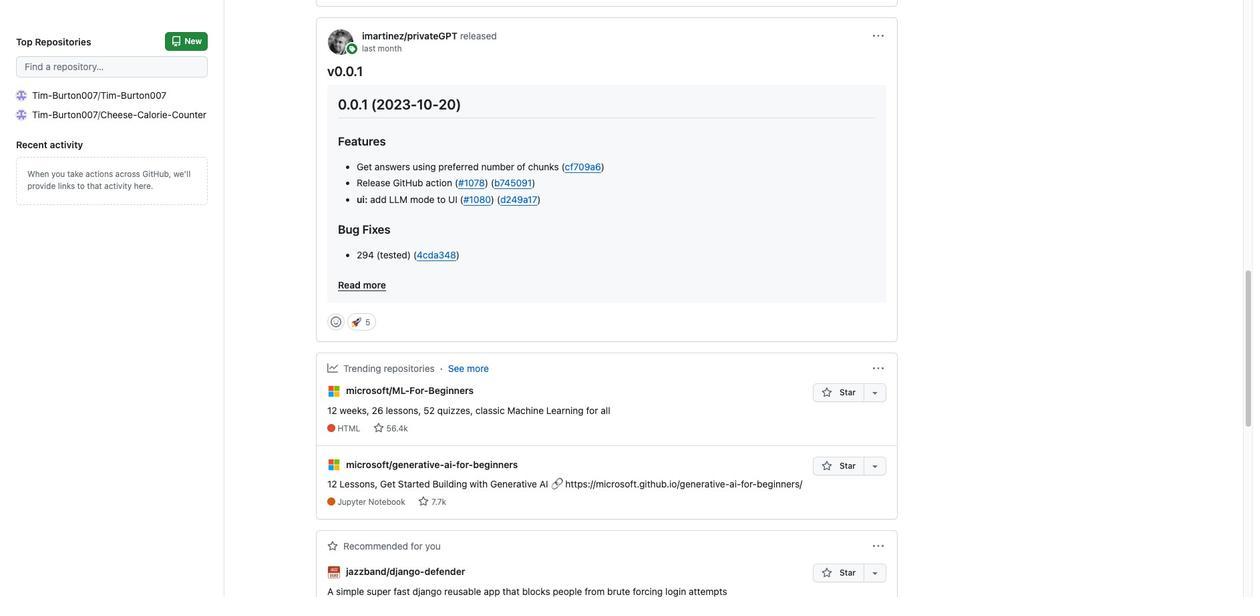 Task type: describe. For each thing, give the bounding box(es) containing it.
tim- for tim-burton007
[[32, 90, 52, 101]]

ui
[[448, 194, 458, 205]]

star image for microsoft/generative-ai-for-beginners
[[822, 461, 832, 472]]

1 vertical spatial star image
[[373, 423, 384, 434]]

1 vertical spatial that
[[503, 586, 520, 597]]

github,
[[143, 169, 171, 179]]

microsoft/ml-for-beginners link
[[346, 384, 474, 398]]

a simple super fast django reusable app that blocks people from brute forcing login attempts
[[327, 586, 728, 597]]

last month
[[362, 44, 402, 54]]

here.
[[134, 181, 153, 191]]

@microsoft profile image
[[327, 385, 341, 398]]

0 vertical spatial for
[[586, 405, 598, 416]]

( down number
[[491, 177, 495, 189]]

machine
[[508, 405, 544, 416]]

feed tag image
[[347, 44, 358, 54]]

simple
[[336, 586, 364, 597]]

bug fixes
[[338, 222, 391, 236]]

star for 12 weeks, 26 lessons, 52 quizzes, classic machine learning for all
[[838, 387, 856, 397]]

quizzes,
[[438, 405, 473, 416]]

0.0.1
[[338, 97, 368, 113]]

beginners/
[[757, 479, 803, 490]]

ui:
[[357, 194, 368, 205]]

12 weeks, 26 lessons, 52 quizzes, classic machine learning for all
[[327, 405, 611, 416]]

weeks,
[[340, 405, 369, 416]]

to inside when you take actions across github, we'll provide links to that activity here.
[[77, 181, 85, 191]]

get inside get answers using preferred number of chunks ( cf709a6 ) release github action ( #1078 ) ( b745091 ) ui: add llm mode to ui ( #1080 ) ( d249a17 )
[[357, 161, 372, 172]]

learning
[[547, 405, 584, 416]]

released
[[460, 30, 497, 42]]

@jazzband profile image
[[327, 566, 341, 579]]

brute
[[608, 586, 630, 597]]

1 feed item heading menu image from the top
[[873, 31, 884, 42]]

ai
[[540, 479, 548, 490]]

forcing
[[633, 586, 663, 597]]

5
[[366, 317, 371, 327]]

burton007 for cheese-
[[52, 109, 98, 120]]

burton007 for tim-
[[52, 90, 98, 101]]

graph image
[[327, 363, 338, 374]]

notebook
[[369, 497, 405, 507]]

people
[[553, 586, 582, 597]]

Find a repository… text field
[[16, 56, 208, 78]]

26
[[372, 405, 383, 416]]

tim- for cheese-calorie-counter
[[32, 109, 52, 120]]

get answers using preferred number of chunks ( cf709a6 ) release github action ( #1078 ) ( b745091 ) ui: add llm mode to ui ( #1080 ) ( d249a17 )
[[357, 161, 605, 205]]

recommended
[[343, 541, 408, 552]]

app
[[484, 586, 500, 597]]

🔗
[[551, 479, 563, 490]]

django
[[413, 586, 442, 597]]

56.4k
[[387, 424, 408, 434]]

bug
[[338, 222, 360, 236]]

beginners
[[429, 385, 474, 397]]

ai- inside microsoft/generative-ai-for-beginners link
[[444, 459, 456, 470]]

🚀 5
[[351, 315, 371, 329]]

last
[[362, 44, 376, 54]]

new link
[[165, 32, 208, 51]]

v0.0.1 link
[[327, 64, 363, 79]]

@microsoft profile image
[[327, 459, 341, 472]]

1 vertical spatial for
[[411, 541, 423, 552]]

·
[[440, 363, 443, 374]]

to inside get answers using preferred number of chunks ( cf709a6 ) release github action ( #1078 ) ( b745091 ) ui: add llm mode to ui ( #1080 ) ( d249a17 )
[[437, 194, 446, 205]]

month
[[378, 44, 402, 54]]

repositories
[[35, 36, 91, 47]]

Top Repositories search field
[[16, 56, 208, 78]]

fixes
[[363, 222, 391, 236]]

lessons,
[[340, 479, 378, 490]]

3 star button from the top
[[813, 564, 864, 583]]

1 horizontal spatial more
[[467, 363, 489, 374]]

html
[[338, 424, 360, 434]]

jupyter notebook
[[338, 497, 405, 507]]

jazzband/django-
[[346, 566, 425, 577]]

using
[[413, 161, 436, 172]]

4cda348
[[417, 249, 456, 260]]

read
[[338, 279, 361, 291]]

0 vertical spatial activity
[[50, 139, 83, 150]]

activity inside when you take actions across github, we'll provide links to that activity here.
[[104, 181, 132, 191]]

building
[[433, 479, 467, 490]]

see
[[448, 363, 465, 374]]

52
[[424, 405, 435, 416]]

star button for 12 lessons, get started building with generative ai 🔗 https://microsoft.github.io/generative-ai-for-beginners/
[[813, 457, 864, 476]]

( right "(tested)"
[[414, 249, 417, 260]]

tim- up cheese- at the top of the page
[[101, 90, 121, 101]]

burton007 up calorie-
[[121, 90, 167, 101]]

github
[[393, 177, 423, 189]]

chunks
[[528, 161, 559, 172]]

release
[[357, 177, 391, 189]]

calorie-
[[137, 109, 172, 120]]

add or remove reactions image
[[331, 317, 341, 327]]

( right chunks
[[562, 161, 565, 172]]

when you take actions across github, we'll provide links to that activity here.
[[27, 169, 191, 191]]

top
[[16, 36, 33, 47]]

cf709a6
[[565, 161, 601, 172]]

links
[[58, 181, 75, 191]]

1 vertical spatial star image
[[418, 497, 429, 507]]

jupyter
[[338, 497, 366, 507]]

#1080
[[464, 194, 491, 205]]

super
[[367, 586, 391, 597]]

🚀
[[351, 315, 361, 329]]

cf709a6 link
[[565, 161, 601, 172]]

for-
[[410, 385, 429, 397]]

microsoft/ml-
[[346, 385, 410, 397]]

( down preferred
[[455, 177, 458, 189]]

@imartinez profile image
[[327, 29, 354, 56]]

features
[[338, 134, 386, 148]]

microsoft/generative-ai-for-beginners
[[346, 459, 518, 470]]

of
[[517, 161, 526, 172]]

10-
[[417, 97, 439, 113]]

0 horizontal spatial for-
[[456, 459, 473, 470]]

0 vertical spatial star image
[[822, 387, 832, 398]]

generative
[[490, 479, 537, 490]]



Task type: vqa. For each thing, say whether or not it's contained in the screenshot.
Sort related to Sort
no



Task type: locate. For each thing, give the bounding box(es) containing it.
0 vertical spatial ai-
[[444, 459, 456, 470]]

more right read
[[363, 279, 386, 291]]

for up jazzband/django-defender
[[411, 541, 423, 552]]

cheese calorie counter image
[[16, 109, 27, 120]]

0 vertical spatial for-
[[456, 459, 473, 470]]

that right app
[[503, 586, 520, 597]]

imartinez/privategpt
[[362, 30, 458, 42]]

12 lessons, get started building with generative ai 🔗 https://microsoft.github.io/generative-ai-for-beginners/
[[327, 479, 803, 490]]

microsoft/ml-for-beginners
[[346, 385, 474, 397]]

1 vertical spatial /
[[98, 109, 100, 120]]

started
[[398, 479, 430, 490]]

jazzband/django-defender
[[346, 566, 465, 577]]

#1080 link
[[464, 194, 491, 205]]

0 vertical spatial star
[[838, 387, 856, 397]]

trending repositories · see more
[[343, 363, 489, 374]]

add this repository to a list image
[[870, 387, 881, 398], [870, 461, 881, 472], [870, 568, 881, 579]]

1 / from the top
[[98, 90, 101, 101]]

activity up take
[[50, 139, 83, 150]]

imartinez/privategpt released
[[362, 30, 497, 42]]

read more
[[338, 279, 386, 291]]

12 down @microsoft profile image
[[327, 479, 337, 490]]

1 horizontal spatial you
[[425, 541, 441, 552]]

tim-burton007 / tim-burton007
[[32, 90, 167, 101]]

that inside when you take actions across github, we'll provide links to that activity here.
[[87, 181, 102, 191]]

to left ui
[[437, 194, 446, 205]]

1 vertical spatial to
[[437, 194, 446, 205]]

0 horizontal spatial get
[[357, 161, 372, 172]]

1 repo details element from the top
[[327, 423, 611, 435]]

56.4k link
[[373, 423, 408, 434]]

0 vertical spatial repo details element
[[327, 423, 611, 435]]

d249a17 link
[[501, 194, 538, 205]]

1 vertical spatial star button
[[813, 457, 864, 476]]

7.7k link
[[418, 497, 446, 507]]

(2023-
[[371, 97, 417, 113]]

get up notebook on the bottom of the page
[[380, 479, 396, 490]]

feed item heading menu image
[[873, 542, 884, 552]]

preferred
[[439, 161, 479, 172]]

d249a17
[[501, 194, 538, 205]]

1 12 from the top
[[327, 405, 337, 416]]

repo details element down 12 lessons, get started building with generative ai 🔗 https://microsoft.github.io/generative-ai-for-beginners/
[[327, 497, 803, 509]]

star button
[[813, 383, 864, 402], [813, 457, 864, 476], [813, 564, 864, 583]]

2 add this repository to a list image from the top
[[870, 461, 881, 472]]

v0.0.1
[[327, 64, 363, 79]]

llm
[[389, 194, 408, 205]]

more inside card preview element
[[363, 279, 386, 291]]

/ for tim-
[[98, 90, 101, 101]]

repositories
[[384, 363, 435, 374]]

1 vertical spatial activity
[[104, 181, 132, 191]]

add this repository to a list image for 12 weeks, 26 lessons, 52 quizzes, classic machine learning for all
[[870, 387, 881, 398]]

ai- left the beginners/
[[730, 479, 741, 490]]

0 vertical spatial 12
[[327, 405, 337, 416]]

0 vertical spatial feed item heading menu image
[[873, 31, 884, 42]]

/ up cheese- at the top of the page
[[98, 90, 101, 101]]

mode
[[410, 194, 435, 205]]

when
[[27, 169, 49, 179]]

classic
[[476, 405, 505, 416]]

12
[[327, 405, 337, 416], [327, 479, 337, 490]]

0 vertical spatial to
[[77, 181, 85, 191]]

jazzband/django-defender link
[[346, 565, 465, 579]]

ai-
[[444, 459, 456, 470], [730, 479, 741, 490]]

0 horizontal spatial more
[[363, 279, 386, 291]]

1 vertical spatial for-
[[741, 479, 757, 490]]

add
[[370, 194, 387, 205]]

1 vertical spatial you
[[425, 541, 441, 552]]

2 vertical spatial add this repository to a list image
[[870, 568, 881, 579]]

2 / from the top
[[98, 109, 100, 120]]

cheese-
[[100, 109, 137, 120]]

actions
[[86, 169, 113, 179]]

2 star from the top
[[838, 461, 856, 471]]

repo details element for generative
[[327, 497, 803, 509]]

1 vertical spatial get
[[380, 479, 396, 490]]

lessons,
[[386, 405, 421, 416]]

b745091
[[495, 177, 532, 189]]

1 horizontal spatial for-
[[741, 479, 757, 490]]

star button for 12 weeks, 26 lessons, 52 quizzes, classic machine learning for all
[[813, 383, 864, 402]]

0 horizontal spatial that
[[87, 181, 102, 191]]

1 vertical spatial repo details element
[[327, 497, 803, 509]]

/ for cheese-
[[98, 109, 100, 120]]

1 vertical spatial 12
[[327, 479, 337, 490]]

0 vertical spatial you
[[51, 169, 65, 179]]

/ down tim-burton007 / tim-burton007
[[98, 109, 100, 120]]

to down take
[[77, 181, 85, 191]]

2 vertical spatial star image
[[822, 568, 832, 579]]

star for 12 lessons, get started building with generative ai 🔗 https://microsoft.github.io/generative-ai-for-beginners/
[[838, 461, 856, 471]]

provide
[[27, 181, 56, 191]]

1 horizontal spatial to
[[437, 194, 446, 205]]

1 horizontal spatial for
[[586, 405, 598, 416]]

new
[[185, 36, 202, 46]]

1 vertical spatial ai-
[[730, 479, 741, 490]]

from
[[585, 586, 605, 597]]

1 horizontal spatial activity
[[104, 181, 132, 191]]

tim- right the tim burton007 icon
[[32, 90, 52, 101]]

0 horizontal spatial for
[[411, 541, 423, 552]]

0 horizontal spatial star image
[[373, 423, 384, 434]]

1 vertical spatial star
[[838, 461, 856, 471]]

1 add this repository to a list image from the top
[[870, 387, 881, 398]]

0 horizontal spatial ai-
[[444, 459, 456, 470]]

reusable
[[445, 586, 481, 597]]

ai- up building
[[444, 459, 456, 470]]

( right ui
[[460, 194, 464, 205]]

1 vertical spatial more
[[467, 363, 489, 374]]

a
[[327, 586, 334, 597]]

action
[[426, 177, 452, 189]]

294 (tested) ( 4cda348 )
[[357, 249, 460, 260]]

feed item heading menu image
[[873, 31, 884, 42], [873, 363, 884, 374]]

activity down "across"
[[104, 181, 132, 191]]

20)
[[439, 97, 461, 113]]

add this repository to a list image for 12 lessons, get started building with generative ai 🔗 https://microsoft.github.io/generative-ai-for-beginners/
[[870, 461, 881, 472]]

1 horizontal spatial that
[[503, 586, 520, 597]]

blocks
[[522, 586, 550, 597]]

2 star button from the top
[[813, 457, 864, 476]]

0 vertical spatial add this repository to a list image
[[870, 387, 881, 398]]

card preview element
[[327, 85, 887, 303]]

( right #1080 link
[[497, 194, 501, 205]]

get up "release"
[[357, 161, 372, 172]]

tim burton007 image
[[16, 90, 27, 101]]

12 down @microsoft profile icon
[[327, 405, 337, 416]]

2 vertical spatial star
[[838, 568, 856, 578]]

microsoft/generative-ai-for-beginners link
[[346, 458, 518, 472]]

0 horizontal spatial to
[[77, 181, 85, 191]]

0 horizontal spatial activity
[[50, 139, 83, 150]]

beginners
[[473, 459, 518, 470]]

recent
[[16, 139, 47, 150]]

to
[[77, 181, 85, 191], [437, 194, 446, 205]]

4cda348 link
[[417, 249, 456, 260]]

add or remove reactions element
[[327, 313, 345, 331]]

0 horizontal spatial you
[[51, 169, 65, 179]]

star image for jazzband/django-defender
[[822, 568, 832, 579]]

recent activity
[[16, 139, 83, 150]]

defender
[[425, 566, 465, 577]]

0 vertical spatial star image
[[822, 461, 832, 472]]

2 12 from the top
[[327, 479, 337, 490]]

1 horizontal spatial get
[[380, 479, 396, 490]]

star image
[[822, 387, 832, 398], [373, 423, 384, 434]]

1 horizontal spatial ai-
[[730, 479, 741, 490]]

#1078 link
[[458, 177, 485, 189]]

2 feed item heading menu image from the top
[[873, 363, 884, 374]]

1 vertical spatial feed item heading menu image
[[873, 363, 884, 374]]

0 vertical spatial that
[[87, 181, 102, 191]]

3 star from the top
[[838, 568, 856, 578]]

/
[[98, 90, 101, 101], [98, 109, 100, 120]]

we'll
[[173, 169, 191, 179]]

tim-burton007 / cheese-calorie-counter
[[32, 109, 207, 120]]

for
[[586, 405, 598, 416], [411, 541, 423, 552]]

(tested)
[[377, 249, 411, 260]]

read more link
[[338, 272, 876, 292]]

imartinez/privategpt link
[[362, 30, 458, 42]]

with
[[470, 479, 488, 490]]

repo details element down 12 weeks, 26 lessons, 52 quizzes, classic machine learning for all
[[327, 423, 611, 435]]

1 horizontal spatial star image
[[822, 387, 832, 398]]

counter
[[172, 109, 207, 120]]

0 vertical spatial /
[[98, 90, 101, 101]]

1 vertical spatial add this repository to a list image
[[870, 461, 881, 472]]

12 for 12 weeks, 26 lessons, 52 quizzes, classic machine learning for all
[[327, 405, 337, 416]]

0 vertical spatial more
[[363, 279, 386, 291]]

microsoft/generative-
[[346, 459, 444, 470]]

star
[[838, 387, 856, 397], [838, 461, 856, 471], [838, 568, 856, 578]]

you up links
[[51, 169, 65, 179]]

#1078
[[458, 177, 485, 189]]

take
[[67, 169, 83, 179]]

recommended for you
[[343, 541, 441, 552]]

for left all
[[586, 405, 598, 416]]

you inside when you take actions across github, we'll provide links to that activity here.
[[51, 169, 65, 179]]

0 vertical spatial star button
[[813, 383, 864, 402]]

burton007
[[52, 90, 98, 101], [121, 90, 167, 101], [52, 109, 98, 120]]

repo details element containing jupyter notebook
[[327, 497, 803, 509]]

2 repo details element from the top
[[327, 497, 803, 509]]

repo details element for classic
[[327, 423, 611, 435]]

repo rec icon image
[[327, 541, 338, 552]]

more right 'see' on the bottom left of the page
[[467, 363, 489, 374]]

you up defender
[[425, 541, 441, 552]]

see more link
[[448, 361, 489, 375]]

b745091 link
[[495, 177, 532, 189]]

activity
[[50, 139, 83, 150], [104, 181, 132, 191]]

1 star button from the top
[[813, 383, 864, 402]]

3 add this repository to a list image from the top
[[870, 568, 881, 579]]

0 vertical spatial get
[[357, 161, 372, 172]]

1 star from the top
[[838, 387, 856, 397]]

burton007 down "find a repository…" text box
[[52, 90, 98, 101]]

that down the actions
[[87, 181, 102, 191]]

repo details element containing html
[[327, 423, 611, 435]]

repo details element
[[327, 423, 611, 435], [327, 497, 803, 509]]

12 for 12 lessons, get started building with generative ai 🔗 https://microsoft.github.io/generative-ai-for-beginners/
[[327, 479, 337, 490]]

tim- right cheese calorie counter icon
[[32, 109, 52, 120]]

burton007 down tim-burton007 / tim-burton007
[[52, 109, 98, 120]]

star image
[[822, 461, 832, 472], [418, 497, 429, 507], [822, 568, 832, 579]]

2 vertical spatial star button
[[813, 564, 864, 583]]

all
[[601, 405, 611, 416]]



